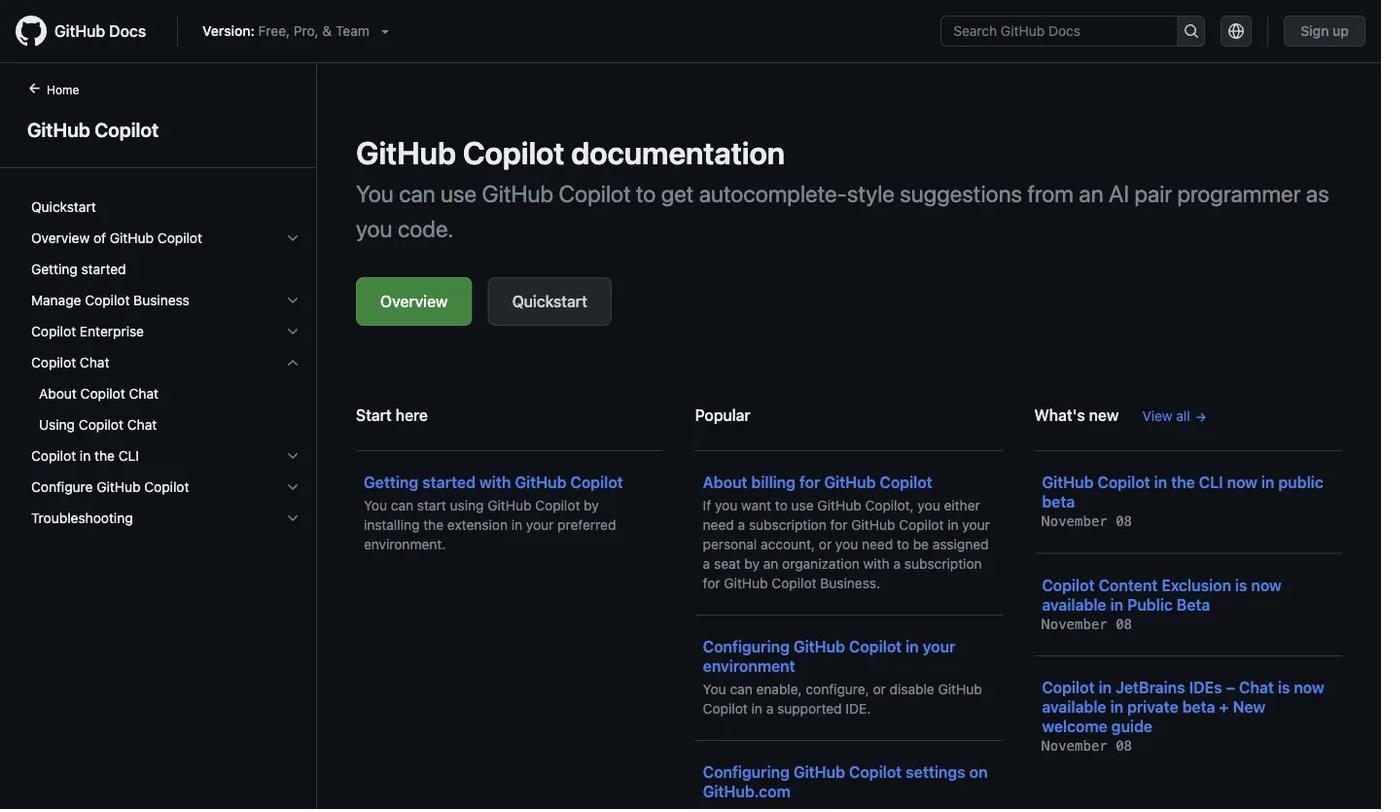 Task type: describe. For each thing, give the bounding box(es) containing it.
github inside configuring github copilot settings on github.com
[[794, 763, 845, 782]]

getting started
[[31, 261, 126, 277]]

is inside the copilot content exclusion is now available in public beta november 08
[[1235, 576, 1247, 594]]

quickstart inside "github copilot" element
[[31, 199, 96, 215]]

troubleshooting button
[[23, 503, 308, 534]]

github.com
[[703, 782, 791, 801]]

version: free, pro, & team
[[202, 23, 369, 39]]

–
[[1226, 678, 1235, 697]]

copilot inside copilot in the cli "dropdown button"
[[31, 448, 76, 464]]

exclusion
[[1162, 576, 1231, 594]]

jetbrains
[[1116, 678, 1185, 697]]

copilot chat button
[[23, 347, 308, 378]]

sign
[[1301, 23, 1329, 39]]

about for copilot
[[39, 386, 77, 402]]

sign up
[[1301, 23, 1349, 39]]

home
[[47, 83, 79, 96]]

1 vertical spatial subscription
[[904, 556, 982, 572]]

in inside about billing for github copilot if you want to use github copilot, you either need a subscription for github copilot in your personal account, or you need to be assigned a seat by an organization  with a subscription for github copilot business.
[[948, 517, 959, 533]]

the inside github copilot in the cli now in public beta november 08
[[1171, 473, 1195, 492]]

Search GitHub Docs search field
[[942, 17, 1177, 46]]

ide.
[[846, 701, 871, 717]]

github copilot
[[27, 118, 159, 141]]

to for documentation
[[636, 180, 656, 207]]

copilot inside github copilot in the cli now in public beta november 08
[[1098, 473, 1150, 492]]

+
[[1219, 698, 1229, 716]]

about billing for github copilot if you want to use github copilot, you either need a subscription for github copilot in your personal account, or you need to be assigned a seat by an organization  with a subscription for github copilot business.
[[703, 473, 990, 591]]

getting started with github copilot you can start using github copilot by installing the extension in your preferred environment.
[[364, 473, 623, 552]]

start here
[[356, 406, 428, 425]]

configuring github copilot in your environment you can enable, configure, or disable github copilot in a supported ide.
[[703, 638, 982, 717]]

in down enable,
[[751, 701, 762, 717]]

environment.
[[364, 536, 446, 552]]

personal
[[703, 536, 757, 552]]

november inside copilot in jetbrains ides – chat is now available in private beta + new welcome guide november 08
[[1042, 738, 1108, 754]]

copilot inside copilot in jetbrains ides – chat is now available in private beta + new welcome guide november 08
[[1042, 678, 1095, 697]]

1 vertical spatial need
[[862, 536, 893, 552]]

use inside github copilot documentation you can use github copilot to get autocomplete-style suggestions from an ai pair programmer as you code.
[[441, 180, 477, 207]]

sc 9kayk9 0 image for copilot chat
[[285, 355, 301, 371]]

github copilot documentation you can use github copilot to get autocomplete-style suggestions from an ai pair programmer as you code.
[[356, 134, 1329, 242]]

you left either
[[918, 498, 940, 514]]

1 horizontal spatial quickstart link
[[488, 277, 612, 326]]

public
[[1278, 473, 1324, 492]]

what's
[[1034, 406, 1085, 425]]

github copilot link
[[23, 115, 293, 144]]

overview for overview of github copilot
[[31, 230, 90, 246]]

pair
[[1134, 180, 1172, 207]]

from
[[1028, 180, 1074, 207]]

a inside configuring github copilot in your environment you can enable, configure, or disable github copilot in a supported ide.
[[766, 701, 774, 717]]

free,
[[258, 23, 290, 39]]

preferred
[[557, 517, 616, 533]]

overview of github copilot button
[[23, 223, 308, 254]]

beta
[[1177, 595, 1210, 614]]

started for getting started
[[81, 261, 126, 277]]

configuring for configuring github copilot in your environment you can enable, configure, or disable github copilot in a supported ide.
[[703, 638, 790, 656]]

available inside the copilot content exclusion is now available in public beta november 08
[[1042, 595, 1107, 614]]

account,
[[761, 536, 815, 552]]

programmer
[[1177, 180, 1301, 207]]

copilot inside overview of github copilot dropdown button
[[157, 230, 202, 246]]

using copilot chat link
[[23, 409, 308, 441]]

overview of github copilot
[[31, 230, 202, 246]]

copilot inside the copilot content exclusion is now available in public beta november 08
[[1042, 576, 1095, 594]]

about for billing
[[703, 473, 747, 492]]

by inside about billing for github copilot if you want to use github copilot, you either need a subscription for github copilot in your personal account, or you need to be assigned a seat by an organization  with a subscription for github copilot business.
[[744, 556, 760, 572]]

0 horizontal spatial quickstart link
[[23, 192, 308, 223]]

suggestions
[[900, 180, 1022, 207]]

github docs link
[[16, 16, 162, 47]]

in left public
[[1261, 473, 1275, 492]]

copilot in jetbrains ides – chat is now available in private beta + new welcome guide november 08
[[1042, 678, 1324, 754]]

copilot inside about copilot chat link
[[80, 386, 125, 402]]

code.
[[398, 215, 453, 242]]

or inside configuring github copilot in your environment you can enable, configure, or disable github copilot in a supported ide.
[[873, 681, 886, 697]]

github inside dropdown button
[[110, 230, 154, 246]]

cli inside github copilot in the cli now in public beta november 08
[[1199, 473, 1223, 492]]

with inside getting started with github copilot you can start using github copilot by installing the extension in your preferred environment.
[[479, 473, 511, 492]]

now inside copilot in jetbrains ides – chat is now available in private beta + new welcome guide november 08
[[1294, 678, 1324, 697]]

on
[[969, 763, 988, 782]]

you right the if
[[715, 498, 738, 514]]

08 for copilot
[[1116, 514, 1132, 530]]

sc 9kayk9 0 image
[[285, 231, 301, 246]]

overview link
[[356, 277, 472, 326]]

search image
[[1184, 23, 1199, 39]]

sc 9kayk9 0 image for copilot in the cli
[[285, 448, 301, 464]]

chat down copilot chat dropdown button
[[129, 386, 159, 402]]

content
[[1099, 576, 1158, 594]]

configure github copilot button
[[23, 472, 308, 503]]

beta inside github copilot in the cli now in public beta november 08
[[1042, 493, 1075, 511]]

configure github copilot
[[31, 479, 189, 495]]

github docs
[[54, 22, 146, 40]]

what's new
[[1034, 406, 1119, 425]]

be
[[913, 536, 929, 552]]

november 08 element for copilot
[[1042, 514, 1132, 530]]

1 horizontal spatial for
[[800, 473, 820, 492]]

copilot inside the manage copilot business dropdown button
[[85, 292, 130, 308]]

ai
[[1109, 180, 1129, 207]]

1 vertical spatial quickstart
[[512, 292, 587, 311]]

version:
[[202, 23, 255, 39]]

business
[[133, 292, 190, 308]]

extension
[[447, 517, 508, 533]]

manage copilot business button
[[23, 285, 308, 316]]

chat inside copilot in jetbrains ides – chat is now available in private beta + new welcome guide november 08
[[1239, 678, 1274, 697]]

up
[[1333, 23, 1349, 39]]

using
[[39, 417, 75, 433]]

if
[[703, 498, 711, 514]]

can inside getting started with github copilot you can start using github copilot by installing the extension in your preferred environment.
[[391, 498, 413, 514]]

configuring for configuring github copilot settings on github.com
[[703, 763, 790, 782]]

2 vertical spatial to
[[897, 536, 909, 552]]

of
[[93, 230, 106, 246]]

team
[[336, 23, 369, 39]]

github inside github copilot in the cli now in public beta november 08
[[1042, 473, 1094, 492]]

available inside copilot in jetbrains ides – chat is now available in private beta + new welcome guide november 08
[[1042, 698, 1107, 716]]

by inside getting started with github copilot you can start using github copilot by installing the extension in your preferred environment.
[[584, 498, 599, 514]]

08 for content
[[1116, 616, 1132, 632]]

select language: current language is english image
[[1229, 23, 1244, 39]]

guide
[[1111, 717, 1153, 736]]

started for getting started with github copilot you can start using github copilot by installing the extension in your preferred environment.
[[422, 473, 476, 492]]

enable,
[[756, 681, 802, 697]]

copilot inside github copilot link
[[95, 118, 159, 141]]

billing
[[751, 473, 796, 492]]

0 vertical spatial need
[[703, 517, 734, 533]]

you inside github copilot documentation you can use github copilot to get autocomplete-style suggestions from an ai pair programmer as you code.
[[356, 215, 393, 242]]

is inside copilot in jetbrains ides – chat is now available in private beta + new welcome guide november 08
[[1278, 678, 1290, 697]]

your inside getting started with github copilot you can start using github copilot by installing the extension in your preferred environment.
[[526, 517, 554, 533]]

assigned
[[933, 536, 989, 552]]

you inside configuring github copilot in your environment you can enable, configure, or disable github copilot in a supported ide.
[[703, 681, 726, 697]]

to for for
[[775, 498, 788, 514]]

beta inside copilot in jetbrains ides – chat is now available in private beta + new welcome guide november 08
[[1182, 698, 1215, 716]]

enterprise
[[80, 323, 144, 339]]



Task type: locate. For each thing, give the bounding box(es) containing it.
2 vertical spatial the
[[423, 517, 444, 533]]

an inside about billing for github copilot if you want to use github copilot, you either need a subscription for github copilot in your personal account, or you need to be assigned a seat by an organization  with a subscription for github copilot business.
[[763, 556, 778, 572]]

0 horizontal spatial beta
[[1042, 493, 1075, 511]]

1 horizontal spatial the
[[423, 517, 444, 533]]

1 vertical spatial getting
[[364, 473, 419, 492]]

0 horizontal spatial by
[[584, 498, 599, 514]]

sign up link
[[1284, 16, 1366, 47]]

an left ai
[[1079, 180, 1104, 207]]

1 vertical spatial the
[[1171, 473, 1195, 492]]

getting up installing
[[364, 473, 419, 492]]

in right extension
[[511, 517, 522, 533]]

0 vertical spatial overview
[[31, 230, 90, 246]]

0 horizontal spatial cli
[[118, 448, 139, 464]]

is right –
[[1278, 678, 1290, 697]]

getting for getting started
[[31, 261, 78, 277]]

6 sc 9kayk9 0 image from the top
[[285, 511, 301, 526]]

configuring github copilot settings on github.com link
[[703, 747, 995, 809]]

november inside the copilot content exclusion is now available in public beta november 08
[[1042, 616, 1108, 632]]

home link
[[19, 81, 110, 100]]

github inside dropdown button
[[97, 479, 141, 495]]

the down start on the bottom of the page
[[423, 517, 444, 533]]

need
[[703, 517, 734, 533], [862, 536, 893, 552]]

about copilot chat
[[39, 386, 159, 402]]

chat down about copilot chat link
[[127, 417, 157, 433]]

in inside getting started with github copilot you can start using github copilot by installing the extension in your preferred environment.
[[511, 517, 522, 533]]

0 vertical spatial november
[[1042, 514, 1108, 530]]

in
[[80, 448, 91, 464], [1154, 473, 1167, 492], [1261, 473, 1275, 492], [511, 517, 522, 533], [948, 517, 959, 533], [1110, 595, 1123, 614], [906, 638, 919, 656], [1099, 678, 1112, 697], [1110, 698, 1123, 716], [751, 701, 762, 717]]

docs
[[109, 22, 146, 40]]

0 horizontal spatial started
[[81, 261, 126, 277]]

copilot inside copilot enterprise dropdown button
[[31, 323, 76, 339]]

copilot chat
[[31, 355, 109, 371]]

configuring
[[703, 638, 790, 656], [703, 763, 790, 782]]

private
[[1127, 698, 1179, 716]]

a down copilot,
[[893, 556, 901, 572]]

use down billing
[[791, 498, 814, 514]]

overview down code. at the left top of the page
[[380, 292, 448, 311]]

using
[[450, 498, 484, 514]]

2 available from the top
[[1042, 698, 1107, 716]]

0 vertical spatial getting
[[31, 261, 78, 277]]

is
[[1235, 576, 1247, 594], [1278, 678, 1290, 697]]

to left "get" in the top of the page
[[636, 180, 656, 207]]

2 november from the top
[[1042, 616, 1108, 632]]

2 horizontal spatial to
[[897, 536, 909, 552]]

copilot inside copilot chat dropdown button
[[31, 355, 76, 371]]

can up installing
[[391, 498, 413, 514]]

need up personal
[[703, 517, 734, 533]]

with
[[479, 473, 511, 492], [863, 556, 890, 572]]

1 vertical spatial cli
[[1199, 473, 1223, 492]]

use up code. at the left top of the page
[[441, 180, 477, 207]]

use inside about billing for github copilot if you want to use github copilot, you either need a subscription for github copilot in your personal account, or you need to be assigned a seat by an organization  with a subscription for github copilot business.
[[791, 498, 814, 514]]

2 horizontal spatial for
[[830, 517, 848, 533]]

for right billing
[[800, 473, 820, 492]]

1 08 from the top
[[1116, 514, 1132, 530]]

None search field
[[941, 16, 1205, 47]]

0 vertical spatial or
[[819, 536, 832, 552]]

your down either
[[962, 517, 990, 533]]

new
[[1089, 406, 1119, 425]]

in up disable
[[906, 638, 919, 656]]

an down account,
[[763, 556, 778, 572]]

in inside "dropdown button"
[[80, 448, 91, 464]]

installing
[[364, 517, 420, 533]]

sc 9kayk9 0 image
[[285, 293, 301, 308], [285, 324, 301, 339], [285, 355, 301, 371], [285, 448, 301, 464], [285, 480, 301, 495], [285, 511, 301, 526]]

use
[[441, 180, 477, 207], [791, 498, 814, 514]]

with up the business.
[[863, 556, 890, 572]]

troubleshooting
[[31, 510, 133, 526]]

1 november from the top
[[1042, 514, 1108, 530]]

is right 'exclusion'
[[1235, 576, 1247, 594]]

autocomplete-
[[699, 180, 847, 207]]

1 horizontal spatial use
[[791, 498, 814, 514]]

1 horizontal spatial about
[[703, 473, 747, 492]]

0 vertical spatial 08
[[1116, 514, 1132, 530]]

0 vertical spatial you
[[356, 180, 394, 207]]

subscription up account,
[[749, 517, 827, 533]]

2 sc 9kayk9 0 image from the top
[[285, 324, 301, 339]]

3 november 08 element from the top
[[1042, 738, 1132, 754]]

sc 9kayk9 0 image for copilot enterprise
[[285, 324, 301, 339]]

copilot enterprise button
[[23, 316, 308, 347]]

github copilot in the cli now in public beta november 08
[[1042, 473, 1324, 530]]

your
[[526, 517, 554, 533], [962, 517, 990, 533], [923, 638, 956, 656]]

1 vertical spatial can
[[391, 498, 413, 514]]

want
[[741, 498, 771, 514]]

the inside "dropdown button"
[[94, 448, 115, 464]]

environment
[[703, 657, 795, 676]]

you
[[356, 215, 393, 242], [715, 498, 738, 514], [918, 498, 940, 514], [835, 536, 858, 552]]

configure,
[[806, 681, 869, 697]]

copilot inside the configure github copilot dropdown button
[[144, 479, 189, 495]]

now right 'exclusion'
[[1251, 576, 1282, 594]]

0 horizontal spatial for
[[703, 575, 720, 591]]

copilot,
[[865, 498, 914, 514]]

all
[[1176, 408, 1190, 424]]

copilot inside using copilot chat link
[[79, 417, 124, 433]]

available down content
[[1042, 595, 1107, 614]]

cli inside "dropdown button"
[[118, 448, 139, 464]]

in down the view
[[1154, 473, 1167, 492]]

0 horizontal spatial the
[[94, 448, 115, 464]]

0 horizontal spatial need
[[703, 517, 734, 533]]

0 horizontal spatial about
[[39, 386, 77, 402]]

1 horizontal spatial cli
[[1199, 473, 1223, 492]]

0 vertical spatial can
[[399, 180, 436, 207]]

sc 9kayk9 0 image inside copilot in the cli "dropdown button"
[[285, 448, 301, 464]]

0 horizontal spatial getting
[[31, 261, 78, 277]]

november 08 element for in
[[1042, 738, 1132, 754]]

2 vertical spatial november
[[1042, 738, 1108, 754]]

0 horizontal spatial an
[[763, 556, 778, 572]]

1 configuring from the top
[[703, 638, 790, 656]]

seat
[[714, 556, 741, 572]]

november down content
[[1042, 616, 1108, 632]]

0 horizontal spatial with
[[479, 473, 511, 492]]

1 horizontal spatial getting
[[364, 473, 419, 492]]

1 vertical spatial configuring
[[703, 763, 790, 782]]

an inside github copilot documentation you can use github copilot to get autocomplete-style suggestions from an ai pair programmer as you code.
[[1079, 180, 1104, 207]]

supported
[[777, 701, 842, 717]]

november 08 element down welcome
[[1042, 738, 1132, 754]]

either
[[944, 498, 980, 514]]

with inside about billing for github copilot if you want to use github copilot, you either need a subscription for github copilot in your personal account, or you need to be assigned a seat by an organization  with a subscription for github copilot business.
[[863, 556, 890, 572]]

about up the if
[[703, 473, 747, 492]]

1 horizontal spatial to
[[775, 498, 788, 514]]

2 vertical spatial can
[[730, 681, 753, 697]]

here
[[396, 406, 428, 425]]

november 08 element for content
[[1042, 616, 1132, 632]]

configuring up environment
[[703, 638, 790, 656]]

now left public
[[1227, 473, 1258, 492]]

sc 9kayk9 0 image inside copilot enterprise dropdown button
[[285, 324, 301, 339]]

by up preferred
[[584, 498, 599, 514]]

0 vertical spatial november 08 element
[[1042, 514, 1132, 530]]

style
[[847, 180, 895, 207]]

copilot chat element containing copilot chat
[[16, 347, 316, 441]]

sc 9kayk9 0 image inside copilot chat dropdown button
[[285, 355, 301, 371]]

1 horizontal spatial quickstart
[[512, 292, 587, 311]]

quickstart
[[31, 199, 96, 215], [512, 292, 587, 311]]

2 november 08 element from the top
[[1042, 616, 1132, 632]]

0 vertical spatial to
[[636, 180, 656, 207]]

1 horizontal spatial an
[[1079, 180, 1104, 207]]

getting inside "github copilot" element
[[31, 261, 78, 277]]

started inside "github copilot" element
[[81, 261, 126, 277]]

0 horizontal spatial your
[[526, 517, 554, 533]]

1 horizontal spatial by
[[744, 556, 760, 572]]

1 vertical spatial you
[[364, 498, 387, 514]]

november
[[1042, 514, 1108, 530], [1042, 616, 1108, 632], [1042, 738, 1108, 754]]

0 vertical spatial is
[[1235, 576, 1247, 594]]

to down billing
[[775, 498, 788, 514]]

copilot content exclusion is now available in public beta november 08
[[1042, 576, 1282, 632]]

1 horizontal spatial started
[[422, 473, 476, 492]]

november down welcome
[[1042, 738, 1108, 754]]

1 vertical spatial now
[[1251, 576, 1282, 594]]

1 vertical spatial an
[[763, 556, 778, 572]]

configuring inside configuring github copilot in your environment you can enable, configure, or disable github copilot in a supported ide.
[[703, 638, 790, 656]]

for down seat
[[703, 575, 720, 591]]

chat inside dropdown button
[[80, 355, 109, 371]]

08 down guide
[[1116, 738, 1132, 754]]

welcome
[[1042, 717, 1108, 736]]

you inside getting started with github copilot you can start using github copilot by installing the extension in your preferred environment.
[[364, 498, 387, 514]]

beta down what's
[[1042, 493, 1075, 511]]

cli down view all link
[[1199, 473, 1223, 492]]

with up using
[[479, 473, 511, 492]]

5 sc 9kayk9 0 image from the top
[[285, 480, 301, 495]]

cli up configure github copilot
[[118, 448, 139, 464]]

3 08 from the top
[[1116, 738, 1132, 754]]

you
[[356, 180, 394, 207], [364, 498, 387, 514], [703, 681, 726, 697]]

or inside about billing for github copilot if you want to use github copilot, you either need a subscription for github copilot in your personal account, or you need to be assigned a seat by an organization  with a subscription for github copilot business.
[[819, 536, 832, 552]]

in up guide
[[1110, 698, 1123, 716]]

november 08 element down content
[[1042, 616, 1132, 632]]

1 vertical spatial overview
[[380, 292, 448, 311]]

the
[[94, 448, 115, 464], [1171, 473, 1195, 492], [423, 517, 444, 533]]

started inside getting started with github copilot you can start using github copilot by installing the extension in your preferred environment.
[[422, 473, 476, 492]]

1 vertical spatial for
[[830, 517, 848, 533]]

copilot chat element containing about copilot chat
[[16, 378, 316, 441]]

organization
[[782, 556, 860, 572]]

november 08 element
[[1042, 514, 1132, 530], [1042, 616, 1132, 632], [1042, 738, 1132, 754]]

0 vertical spatial use
[[441, 180, 477, 207]]

0 vertical spatial available
[[1042, 595, 1107, 614]]

0 horizontal spatial to
[[636, 180, 656, 207]]

now inside github copilot in the cli now in public beta november 08
[[1227, 473, 1258, 492]]

manage
[[31, 292, 81, 308]]

2 copilot chat element from the top
[[16, 378, 316, 441]]

sc 9kayk9 0 image for configure github copilot
[[285, 480, 301, 495]]

overview inside overview link
[[380, 292, 448, 311]]

sc 9kayk9 0 image inside the manage copilot business dropdown button
[[285, 293, 301, 308]]

1 horizontal spatial need
[[862, 536, 893, 552]]

in down using copilot chat
[[80, 448, 91, 464]]

about inside about billing for github copilot if you want to use github copilot, you either need a subscription for github copilot in your personal account, or you need to be assigned a seat by an organization  with a subscription for github copilot business.
[[703, 473, 747, 492]]

public
[[1127, 595, 1173, 614]]

0 vertical spatial the
[[94, 448, 115, 464]]

in left jetbrains
[[1099, 678, 1112, 697]]

view all link
[[1142, 406, 1208, 427]]

in inside the copilot content exclusion is now available in public beta november 08
[[1110, 595, 1123, 614]]

0 vertical spatial with
[[479, 473, 511, 492]]

by right seat
[[744, 556, 760, 572]]

1 horizontal spatial is
[[1278, 678, 1290, 697]]

1 vertical spatial started
[[422, 473, 476, 492]]

configuring github copilot settings on github.com
[[703, 763, 988, 801]]

1 vertical spatial use
[[791, 498, 814, 514]]

beta down ides
[[1182, 698, 1215, 716]]

started up start on the bottom of the page
[[422, 473, 476, 492]]

1 horizontal spatial your
[[923, 638, 956, 656]]

sc 9kayk9 0 image inside troubleshooting dropdown button
[[285, 511, 301, 526]]

1 available from the top
[[1042, 595, 1107, 614]]

copilot inside configuring github copilot settings on github.com
[[849, 763, 902, 782]]

or up organization
[[819, 536, 832, 552]]

a up personal
[[738, 517, 745, 533]]

business.
[[820, 575, 880, 591]]

for up organization
[[830, 517, 848, 533]]

using copilot chat
[[39, 417, 157, 433]]

0 vertical spatial about
[[39, 386, 77, 402]]

you inside github copilot documentation you can use github copilot to get autocomplete-style suggestions from an ai pair programmer as you code.
[[356, 180, 394, 207]]

github copilot element
[[0, 79, 317, 807]]

getting
[[31, 261, 78, 277], [364, 473, 419, 492]]

0 horizontal spatial quickstart
[[31, 199, 96, 215]]

need down copilot,
[[862, 536, 893, 552]]

1 vertical spatial is
[[1278, 678, 1290, 697]]

about up using at left bottom
[[39, 386, 77, 402]]

2 configuring from the top
[[703, 763, 790, 782]]

3 sc 9kayk9 0 image from the top
[[285, 355, 301, 371]]

your up disable
[[923, 638, 956, 656]]

by
[[584, 498, 599, 514], [744, 556, 760, 572]]

sc 9kayk9 0 image for manage copilot business
[[285, 293, 301, 308]]

08 inside github copilot in the cli now in public beta november 08
[[1116, 514, 1132, 530]]

2 horizontal spatial your
[[962, 517, 990, 533]]

1 horizontal spatial beta
[[1182, 698, 1215, 716]]

now right –
[[1294, 678, 1324, 697]]

november for copilot content exclusion is now available in public beta
[[1042, 616, 1108, 632]]

configure
[[31, 479, 93, 495]]

started down 'of'
[[81, 261, 126, 277]]

configuring inside configuring github copilot settings on github.com
[[703, 763, 790, 782]]

november up content
[[1042, 514, 1108, 530]]

triangle down image
[[377, 23, 393, 39]]

1 horizontal spatial with
[[863, 556, 890, 572]]

1 vertical spatial beta
[[1182, 698, 1215, 716]]

1 copilot chat element from the top
[[16, 347, 316, 441]]

1 vertical spatial or
[[873, 681, 886, 697]]

the down all
[[1171, 473, 1195, 492]]

getting up the manage
[[31, 261, 78, 277]]

subscription down assigned
[[904, 556, 982, 572]]

1 vertical spatial to
[[775, 498, 788, 514]]

0 horizontal spatial is
[[1235, 576, 1247, 594]]

available up welcome
[[1042, 698, 1107, 716]]

chat up about copilot chat
[[80, 355, 109, 371]]

popular
[[695, 406, 750, 425]]

0 vertical spatial quickstart link
[[23, 192, 308, 223]]

chat
[[80, 355, 109, 371], [129, 386, 159, 402], [127, 417, 157, 433], [1239, 678, 1274, 697]]

getting inside getting started with github copilot you can start using github copilot by installing the extension in your preferred environment.
[[364, 473, 419, 492]]

1 vertical spatial november
[[1042, 616, 1108, 632]]

to inside github copilot documentation you can use github copilot to get autocomplete-style suggestions from an ai pair programmer as you code.
[[636, 180, 656, 207]]

to left be at the bottom
[[897, 536, 909, 552]]

0 vertical spatial subscription
[[749, 517, 827, 533]]

get
[[661, 180, 694, 207]]

0 vertical spatial started
[[81, 261, 126, 277]]

overview up getting started
[[31, 230, 90, 246]]

1 vertical spatial available
[[1042, 698, 1107, 716]]

copilot chat element
[[16, 347, 316, 441], [16, 378, 316, 441]]

start
[[417, 498, 446, 514]]

copilot
[[95, 118, 159, 141], [463, 134, 565, 171], [559, 180, 631, 207], [157, 230, 202, 246], [85, 292, 130, 308], [31, 323, 76, 339], [31, 355, 76, 371], [80, 386, 125, 402], [79, 417, 124, 433], [31, 448, 76, 464], [570, 473, 623, 492], [880, 473, 933, 492], [1098, 473, 1150, 492], [144, 479, 189, 495], [535, 498, 580, 514], [899, 517, 944, 533], [772, 575, 817, 591], [1042, 576, 1095, 594], [849, 638, 902, 656], [1042, 678, 1095, 697], [703, 701, 748, 717], [849, 763, 902, 782]]

documentation
[[571, 134, 785, 171]]

new
[[1233, 698, 1266, 716]]

08 down public
[[1116, 616, 1132, 632]]

08 inside copilot in jetbrains ides – chat is now available in private beta + new welcome guide november 08
[[1116, 738, 1132, 754]]

0 vertical spatial an
[[1079, 180, 1104, 207]]

1 vertical spatial with
[[863, 556, 890, 572]]

now inside the copilot content exclusion is now available in public beta november 08
[[1251, 576, 1282, 594]]

settings
[[906, 763, 966, 782]]

sc 9kayk9 0 image inside the configure github copilot dropdown button
[[285, 480, 301, 495]]

november 08 element up content
[[1042, 514, 1132, 530]]

november for github copilot in the cli now in public beta
[[1042, 514, 1108, 530]]

in up assigned
[[948, 517, 959, 533]]

can up code. at the left top of the page
[[399, 180, 436, 207]]

1 vertical spatial 08
[[1116, 616, 1132, 632]]

or left disable
[[873, 681, 886, 697]]

the up configure github copilot
[[94, 448, 115, 464]]

1 horizontal spatial overview
[[380, 292, 448, 311]]

1 vertical spatial quickstart link
[[488, 277, 612, 326]]

2 vertical spatial 08
[[1116, 738, 1132, 754]]

your inside configuring github copilot in your environment you can enable, configure, or disable github copilot in a supported ide.
[[923, 638, 956, 656]]

you left code. at the left top of the page
[[356, 215, 393, 242]]

disable
[[890, 681, 935, 697]]

overview
[[31, 230, 90, 246], [380, 292, 448, 311]]

0 horizontal spatial subscription
[[749, 517, 827, 533]]

0 horizontal spatial use
[[441, 180, 477, 207]]

or
[[819, 536, 832, 552], [873, 681, 886, 697]]

1 november 08 element from the top
[[1042, 514, 1132, 530]]

0 horizontal spatial overview
[[31, 230, 90, 246]]

2 vertical spatial you
[[703, 681, 726, 697]]

2 vertical spatial for
[[703, 575, 720, 591]]

4 sc 9kayk9 0 image from the top
[[285, 448, 301, 464]]

about copilot chat link
[[23, 378, 308, 409]]

beta
[[1042, 493, 1075, 511], [1182, 698, 1215, 716]]

sc 9kayk9 0 image for troubleshooting
[[285, 511, 301, 526]]

1 vertical spatial by
[[744, 556, 760, 572]]

copilot enterprise
[[31, 323, 144, 339]]

2 vertical spatial now
[[1294, 678, 1324, 697]]

&
[[322, 23, 332, 39]]

your inside about billing for github copilot if you want to use github copilot, you either need a subscription for github copilot in your personal account, or you need to be assigned a seat by an organization  with a subscription for github copilot business.
[[962, 517, 990, 533]]

2 08 from the top
[[1116, 616, 1132, 632]]

a down enable,
[[766, 701, 774, 717]]

getting for getting started with github copilot you can start using github copilot by installing the extension in your preferred environment.
[[364, 473, 419, 492]]

about inside "github copilot" element
[[39, 386, 77, 402]]

0 vertical spatial cli
[[118, 448, 139, 464]]

november inside github copilot in the cli now in public beta november 08
[[1042, 514, 1108, 530]]

available
[[1042, 595, 1107, 614], [1042, 698, 1107, 716]]

0 vertical spatial by
[[584, 498, 599, 514]]

configuring up github.com
[[703, 763, 790, 782]]

ides
[[1189, 678, 1222, 697]]

chat up 'new' on the bottom of page
[[1239, 678, 1274, 697]]

manage copilot business
[[31, 292, 190, 308]]

0 vertical spatial beta
[[1042, 493, 1075, 511]]

can inside configuring github copilot in your environment you can enable, configure, or disable github copilot in a supported ide.
[[730, 681, 753, 697]]

start
[[356, 406, 392, 425]]

08 up content
[[1116, 514, 1132, 530]]

overview inside overview of github copilot dropdown button
[[31, 230, 90, 246]]

1 vertical spatial november 08 element
[[1042, 616, 1132, 632]]

your left preferred
[[526, 517, 554, 533]]

the inside getting started with github copilot you can start using github copilot by installing the extension in your preferred environment.
[[423, 517, 444, 533]]

overview for overview
[[380, 292, 448, 311]]

3 november from the top
[[1042, 738, 1108, 754]]

view all
[[1142, 408, 1190, 424]]

2 horizontal spatial the
[[1171, 473, 1195, 492]]

08 inside the copilot content exclusion is now available in public beta november 08
[[1116, 616, 1132, 632]]

a left seat
[[703, 556, 710, 572]]

0 vertical spatial for
[[800, 473, 820, 492]]

you up organization
[[835, 536, 858, 552]]

copilot in the cli button
[[23, 441, 308, 472]]

0 vertical spatial configuring
[[703, 638, 790, 656]]

1 sc 9kayk9 0 image from the top
[[285, 293, 301, 308]]

github
[[54, 22, 105, 40], [27, 118, 90, 141], [356, 134, 456, 171], [482, 180, 554, 207], [110, 230, 154, 246], [515, 473, 567, 492], [824, 473, 876, 492], [1042, 473, 1094, 492], [97, 479, 141, 495], [487, 498, 532, 514], [817, 498, 861, 514], [851, 517, 895, 533], [724, 575, 768, 591], [794, 638, 845, 656], [938, 681, 982, 697], [794, 763, 845, 782]]

in down content
[[1110, 595, 1123, 614]]

can inside github copilot documentation you can use github copilot to get autocomplete-style suggestions from an ai pair programmer as you code.
[[399, 180, 436, 207]]

can down environment
[[730, 681, 753, 697]]

as
[[1306, 180, 1329, 207]]

1 horizontal spatial or
[[873, 681, 886, 697]]



Task type: vqa. For each thing, say whether or not it's contained in the screenshot.
control in Adding locally hosted code to GitHub If your code is stored locally on your computer and is tracked by Git or not tracked by any version control system (VCS), you can import the code to GitHub using GitHub CLI or Git commands.
no



